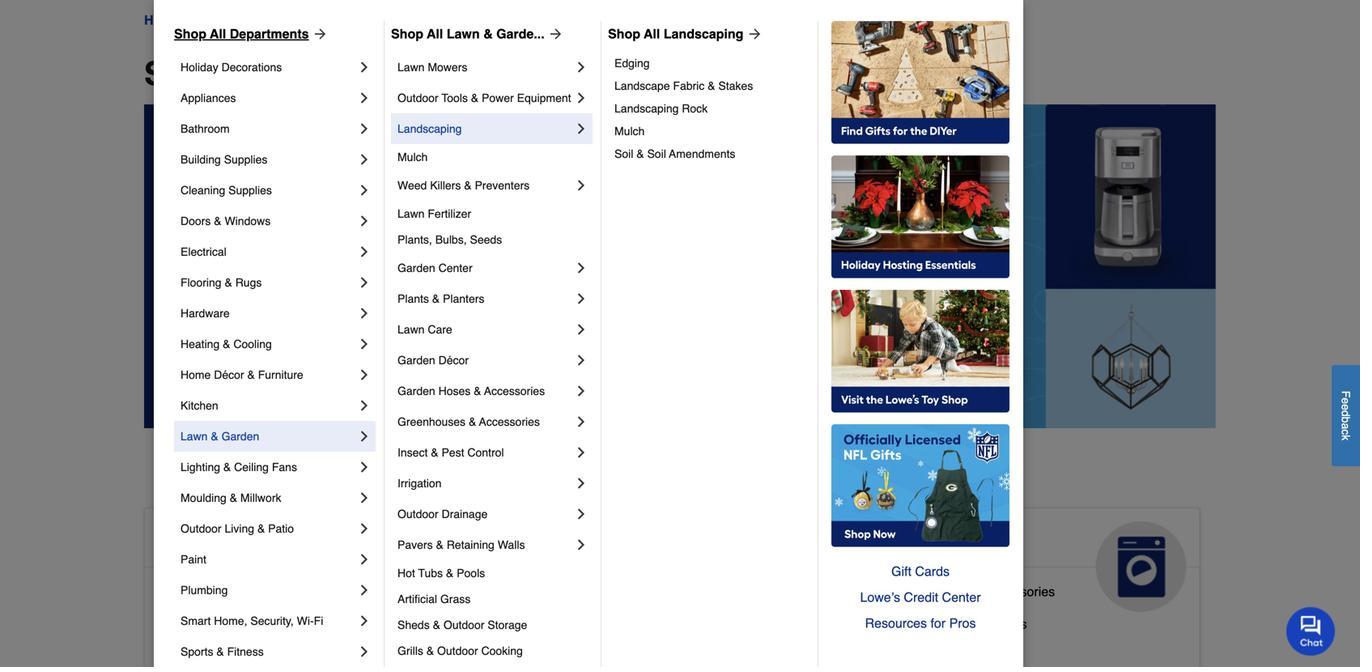 Task type: locate. For each thing, give the bounding box(es) containing it.
landscaping down tools
[[398, 122, 462, 135]]

& right animal
[[601, 528, 617, 554]]

landscaping down landscape
[[615, 102, 679, 115]]

pavers & retaining walls link
[[398, 530, 573, 560]]

center inside garden center link
[[438, 262, 473, 274]]

0 vertical spatial mulch link
[[615, 120, 806, 142]]

arrow right image up shop all departments
[[309, 26, 328, 42]]

arrow right image up equipment
[[545, 26, 564, 42]]

for
[[931, 616, 946, 631]]

home décor & furniture link
[[181, 359, 356, 390]]

0 horizontal spatial mulch link
[[398, 144, 589, 170]]

0 vertical spatial furniture
[[258, 368, 303, 381]]

shop inside 'link'
[[608, 26, 640, 41]]

0 vertical spatial bathroom
[[181, 122, 230, 135]]

accessible for accessible entry & home
[[158, 649, 220, 664]]

tubs
[[418, 567, 443, 580]]

2 vertical spatial landscaping
[[398, 122, 462, 135]]

lawn
[[447, 26, 480, 41], [398, 61, 425, 74], [398, 207, 425, 220], [398, 323, 425, 336], [181, 430, 208, 443]]

lawn down the "plants"
[[398, 323, 425, 336]]

chevron right image for lawn care
[[573, 321, 589, 338]]

appliances image
[[1096, 521, 1187, 612]]

tools
[[442, 91, 468, 104]]

0 horizontal spatial soil
[[615, 147, 633, 160]]

plants & planters link
[[398, 283, 573, 314]]

furniture right houses,
[[642, 642, 694, 657]]

outdoor down irrigation
[[398, 508, 438, 521]]

all inside 'link'
[[644, 26, 660, 41]]

irrigation link
[[398, 468, 573, 499]]

supplies up cleaning supplies
[[224, 153, 268, 166]]

holiday hosting essentials. image
[[832, 155, 1010, 279]]

chevron right image
[[356, 59, 372, 75], [573, 59, 589, 75], [356, 90, 372, 106], [356, 121, 372, 137], [356, 151, 372, 168], [573, 177, 589, 194], [356, 213, 372, 229], [356, 244, 372, 260], [573, 321, 589, 338], [356, 336, 372, 352], [356, 367, 372, 383], [573, 414, 589, 430], [356, 428, 372, 444], [573, 475, 589, 491], [356, 490, 372, 506], [573, 506, 589, 522], [356, 521, 372, 537], [573, 537, 589, 553], [356, 551, 372, 568], [356, 582, 372, 598]]

chevron right image for plants & planters
[[573, 291, 589, 307]]

irrigation
[[398, 477, 442, 490]]

electrical link
[[181, 236, 356, 267]]

chevron right image for landscaping
[[573, 121, 589, 137]]

care down plants & planters
[[428, 323, 452, 336]]

accessories up chillers
[[986, 584, 1055, 599]]

arrow right image for shop all lawn & garde...
[[545, 26, 564, 42]]

accessories down garden décor link
[[484, 385, 545, 398]]

0 vertical spatial pet
[[623, 528, 658, 554]]

landscape fabric & stakes link
[[615, 74, 806, 97]]

& left pros
[[938, 616, 947, 631]]

2 accessible from the top
[[158, 584, 220, 599]]

soil down landscaping rock at the top of page
[[615, 147, 633, 160]]

0 vertical spatial accessories
[[484, 385, 545, 398]]

1 horizontal spatial décor
[[438, 354, 469, 367]]

center down bulbs,
[[438, 262, 473, 274]]

greenhouses & accessories
[[398, 415, 540, 428]]

outdoor for outdoor drainage
[[398, 508, 438, 521]]

shop
[[174, 26, 206, 41], [391, 26, 423, 41], [608, 26, 640, 41]]

& inside "link"
[[938, 616, 947, 631]]

1 e from the top
[[1340, 398, 1353, 404]]

1 accessible from the top
[[158, 528, 276, 554]]

power
[[482, 91, 514, 104]]

1 vertical spatial mulch link
[[398, 144, 589, 170]]

1 horizontal spatial appliances link
[[866, 508, 1200, 612]]

outdoor down lawn mowers
[[398, 91, 438, 104]]

mulch link for lawn
[[398, 144, 589, 170]]

1 shop from the left
[[174, 26, 206, 41]]

4 accessible from the top
[[158, 649, 220, 664]]

chevron right image for cleaning supplies
[[356, 182, 372, 198]]

outdoor for outdoor living & patio
[[181, 522, 222, 535]]

1 horizontal spatial mulch
[[615, 125, 645, 138]]

accessible up smart
[[158, 584, 220, 599]]

all down shop all departments "link"
[[233, 55, 274, 92]]

garden décor link
[[398, 345, 573, 376]]

chevron right image
[[573, 90, 589, 106], [573, 121, 589, 137], [356, 182, 372, 198], [573, 260, 589, 276], [356, 274, 372, 291], [573, 291, 589, 307], [356, 305, 372, 321], [573, 352, 589, 368], [573, 383, 589, 399], [356, 398, 372, 414], [573, 444, 589, 461], [356, 459, 372, 475], [356, 613, 372, 629], [356, 644, 372, 660]]

landscaping link
[[398, 113, 573, 144]]

1 horizontal spatial care
[[519, 554, 569, 580]]

chevron right image for garden center
[[573, 260, 589, 276]]

lawn for lawn fertilizer
[[398, 207, 425, 220]]

2 vertical spatial accessories
[[986, 584, 1055, 599]]

3 accessible from the top
[[158, 616, 220, 631]]

shop up lawn mowers
[[391, 26, 423, 41]]

landscaping up edging link
[[664, 26, 744, 41]]

all up holiday decorations at the left of the page
[[210, 26, 226, 41]]

mulch for shop all landscaping
[[615, 125, 645, 138]]

& inside 'link'
[[214, 215, 222, 228]]

heating & cooling
[[181, 338, 272, 351]]

furniture down the heating & cooling link
[[258, 368, 303, 381]]

outdoor tools & power equipment
[[398, 91, 571, 104]]

supplies for building supplies
[[224, 153, 268, 166]]

beverage & wine chillers
[[879, 616, 1027, 631]]

windows
[[225, 215, 271, 228]]

garden down plants,
[[398, 262, 435, 274]]

lawn for lawn & garden
[[181, 430, 208, 443]]

chevron right image for bathroom
[[356, 121, 372, 137]]

1 horizontal spatial pet
[[623, 528, 658, 554]]

pavers
[[398, 538, 433, 551]]

1 vertical spatial décor
[[214, 368, 244, 381]]

0 vertical spatial supplies
[[224, 153, 268, 166]]

shop all landscaping
[[608, 26, 744, 41]]

pet
[[623, 528, 658, 554], [519, 642, 538, 657]]

décor up hoses
[[438, 354, 469, 367]]

& left the cooling
[[223, 338, 230, 351]]

animal & pet care link
[[506, 508, 839, 612]]

accessible down smart
[[158, 649, 220, 664]]

departments link
[[194, 11, 268, 30]]

supplies inside building supplies link
[[224, 153, 268, 166]]

center up pros
[[942, 590, 981, 605]]

mulch down landscaping rock at the top of page
[[615, 125, 645, 138]]

1 vertical spatial landscaping
[[615, 102, 679, 115]]

chevron right image for kitchen
[[356, 398, 372, 414]]

lowe's
[[860, 590, 900, 605]]

lawn mowers link
[[398, 52, 573, 83]]

mulch link up preventers
[[398, 144, 589, 170]]

appliances link up chillers
[[866, 508, 1200, 612]]

& right "doors"
[[214, 215, 222, 228]]

departments inside "link"
[[230, 26, 309, 41]]

chevron right image for home décor & furniture
[[356, 367, 372, 383]]

3 shop from the left
[[608, 26, 640, 41]]

flooring
[[181, 276, 222, 289]]

garden
[[398, 262, 435, 274], [398, 354, 435, 367], [398, 385, 435, 398], [222, 430, 259, 443]]

chevron right image for flooring & rugs
[[356, 274, 372, 291]]

shop inside "link"
[[174, 26, 206, 41]]

shop up edging
[[608, 26, 640, 41]]

0 horizontal spatial mulch
[[398, 151, 428, 164]]

departments for shop
[[283, 55, 481, 92]]

lawn up "mowers"
[[447, 26, 480, 41]]

livestock supplies link
[[519, 606, 626, 639]]

departments for shop
[[230, 26, 309, 41]]

1 horizontal spatial center
[[942, 590, 981, 605]]

shop all lawn & garde...
[[391, 26, 545, 41]]

f e e d b a c k
[[1340, 391, 1353, 440]]

2 vertical spatial supplies
[[576, 610, 626, 625]]

fitness
[[227, 645, 264, 658]]

beverage & wine chillers link
[[879, 613, 1027, 645]]

e up b
[[1340, 404, 1353, 410]]

accessible down moulding
[[158, 528, 276, 554]]

living
[[225, 522, 254, 535]]

hardware link
[[181, 298, 356, 329]]

outdoor living & patio
[[181, 522, 294, 535]]

mowers
[[428, 61, 467, 74]]

chevron right image for building supplies
[[356, 151, 372, 168]]

sports & fitness
[[181, 645, 264, 658]]

heating & cooling link
[[181, 329, 356, 359]]

fertilizer
[[428, 207, 471, 220]]

mulch up weed
[[398, 151, 428, 164]]

landscaping rock link
[[615, 97, 806, 120]]

all
[[210, 26, 226, 41], [427, 26, 443, 41], [644, 26, 660, 41], [233, 55, 274, 92]]

chevron right image for plumbing
[[356, 582, 372, 598]]

greenhouses & accessories link
[[398, 406, 573, 437]]

bathroom up building
[[181, 122, 230, 135]]

& inside 'link'
[[230, 491, 237, 504]]

animal
[[519, 528, 594, 554]]

lawn left "mowers"
[[398, 61, 425, 74]]

& right the grills
[[426, 644, 434, 657]]

animal & pet care image
[[735, 521, 826, 612]]

arrow right image
[[309, 26, 328, 42], [545, 26, 564, 42]]

0 vertical spatial care
[[428, 323, 452, 336]]

rugs
[[235, 276, 262, 289]]

appliances
[[181, 91, 236, 104], [879, 528, 1000, 554]]

garden down lawn care
[[398, 354, 435, 367]]

chevron right image for paint
[[356, 551, 372, 568]]

outdoor for outdoor tools & power equipment
[[398, 91, 438, 104]]

décor
[[438, 354, 469, 367], [214, 368, 244, 381]]

care
[[428, 323, 452, 336], [519, 554, 569, 580]]

outdoor down moulding
[[181, 522, 222, 535]]

1 vertical spatial center
[[942, 590, 981, 605]]

seeds
[[470, 233, 502, 246]]

1 horizontal spatial arrow right image
[[545, 26, 564, 42]]

outdoor up grills & outdoor cooking
[[444, 619, 484, 632]]

0 vertical spatial landscaping
[[664, 26, 744, 41]]

appliance parts & accessories
[[879, 584, 1055, 599]]

1 arrow right image from the left
[[309, 26, 328, 42]]

garden for garden décor
[[398, 354, 435, 367]]

bathroom link
[[181, 113, 356, 144]]

1 vertical spatial supplies
[[228, 184, 272, 197]]

1 horizontal spatial mulch link
[[615, 120, 806, 142]]

appliances down holiday
[[181, 91, 236, 104]]

1 vertical spatial pet
[[519, 642, 538, 657]]

appliances up cards
[[879, 528, 1000, 554]]

holiday
[[181, 61, 218, 74]]

& right sheds at left bottom
[[433, 619, 440, 632]]

appliances link down the decorations
[[181, 83, 356, 113]]

bathroom up the smart home, security, wi-fi
[[223, 584, 280, 599]]

1 horizontal spatial shop
[[391, 26, 423, 41]]

grass
[[440, 593, 471, 606]]

arrow right image
[[744, 26, 763, 42]]

livestock supplies
[[519, 610, 626, 625]]

1 horizontal spatial soil
[[647, 147, 666, 160]]

décor for departments
[[214, 368, 244, 381]]

2 soil from the left
[[647, 147, 666, 160]]

chevron right image for greenhouses & accessories
[[573, 414, 589, 430]]

pet beds, houses, & furniture
[[519, 642, 694, 657]]

0 horizontal spatial center
[[438, 262, 473, 274]]

center
[[438, 262, 473, 274], [942, 590, 981, 605]]

0 vertical spatial mulch
[[615, 125, 645, 138]]

accessible up sports
[[158, 616, 220, 631]]

0 horizontal spatial décor
[[214, 368, 244, 381]]

& down the cooling
[[247, 368, 255, 381]]

accessible home link
[[145, 508, 478, 612]]

supplies inside cleaning supplies link
[[228, 184, 272, 197]]

all up edging
[[644, 26, 660, 41]]

arrow right image inside shop all departments "link"
[[309, 26, 328, 42]]

soil left amendments
[[647, 147, 666, 160]]

accessible for accessible home
[[158, 528, 276, 554]]

landscaping for landscaping
[[398, 122, 462, 135]]

chevron right image for lawn mowers
[[573, 59, 589, 75]]

0 vertical spatial center
[[438, 262, 473, 274]]

2 shop from the left
[[391, 26, 423, 41]]

2 arrow right image from the left
[[545, 26, 564, 42]]

0 horizontal spatial pet
[[519, 642, 538, 657]]

chevron right image for outdoor tools & power equipment
[[573, 90, 589, 106]]

grills & outdoor cooking link
[[398, 638, 589, 664]]

garden up greenhouses
[[398, 385, 435, 398]]

& left millwork at the bottom left
[[230, 491, 237, 504]]

mulch link up amendments
[[615, 120, 806, 142]]

& right tools
[[471, 91, 479, 104]]

décor down heating & cooling
[[214, 368, 244, 381]]

1 vertical spatial furniture
[[642, 642, 694, 657]]

sheds
[[398, 619, 430, 632]]

0 horizontal spatial arrow right image
[[309, 26, 328, 42]]

all up lawn mowers
[[427, 26, 443, 41]]

0 vertical spatial appliances
[[181, 91, 236, 104]]

lighting & ceiling fans link
[[181, 452, 356, 483]]

houses,
[[578, 642, 626, 657]]

hoses
[[438, 385, 471, 398]]

flooring & rugs
[[181, 276, 262, 289]]

care down walls
[[519, 554, 569, 580]]

gift cards link
[[832, 559, 1010, 585]]

0 vertical spatial décor
[[438, 354, 469, 367]]

0 horizontal spatial appliances link
[[181, 83, 356, 113]]

2 horizontal spatial shop
[[608, 26, 640, 41]]

lawn up plants,
[[398, 207, 425, 220]]

1 vertical spatial care
[[519, 554, 569, 580]]

bedroom
[[223, 616, 276, 631]]

e up d
[[1340, 398, 1353, 404]]

0 horizontal spatial shop
[[174, 26, 206, 41]]

find gifts for the diyer. image
[[832, 21, 1010, 144]]

& left patio
[[257, 522, 265, 535]]

& down garden hoses & accessories
[[469, 415, 476, 428]]

0 horizontal spatial care
[[428, 323, 452, 336]]

& down landscaping rock at the top of page
[[637, 147, 644, 160]]

c
[[1340, 429, 1353, 435]]

1 vertical spatial appliances link
[[866, 508, 1200, 612]]

1 vertical spatial appliances
[[879, 528, 1000, 554]]

& right houses,
[[630, 642, 638, 657]]

amendments
[[669, 147, 735, 160]]

beverage
[[879, 616, 935, 631]]

outdoor
[[398, 91, 438, 104], [398, 508, 438, 521], [181, 522, 222, 535], [444, 619, 484, 632], [437, 644, 478, 657]]

enjoy savings year-round. no matter what you're shopping for, find what you need at a great price. image
[[144, 104, 1216, 428]]

1 horizontal spatial appliances
[[879, 528, 1000, 554]]

smart home, security, wi-fi link
[[181, 606, 356, 636]]

lawn & garden
[[181, 430, 259, 443]]

shop up holiday
[[174, 26, 206, 41]]

accessories
[[484, 385, 545, 398], [479, 415, 540, 428], [986, 584, 1055, 599]]

chevron right image for insect & pest control
[[573, 444, 589, 461]]

b
[[1340, 417, 1353, 423]]

plants, bulbs, seeds
[[398, 233, 502, 246]]

1 vertical spatial accessories
[[479, 415, 540, 428]]

patio
[[268, 522, 294, 535]]

appliance
[[879, 584, 936, 599]]

2 e from the top
[[1340, 404, 1353, 410]]

kitchen link
[[181, 390, 356, 421]]

supplies up the windows
[[228, 184, 272, 197]]

chevron right image for heating & cooling
[[356, 336, 372, 352]]

mulch for shop all lawn & garde...
[[398, 151, 428, 164]]

accessible bathroom link
[[158, 580, 280, 613]]

garden for garden center
[[398, 262, 435, 274]]

lawn down kitchen
[[181, 430, 208, 443]]

1 vertical spatial mulch
[[398, 151, 428, 164]]

supplies up houses,
[[576, 610, 626, 625]]

all inside "link"
[[210, 26, 226, 41]]

supplies inside 'livestock supplies' link
[[576, 610, 626, 625]]

0 horizontal spatial furniture
[[258, 368, 303, 381]]

arrow right image inside shop all lawn & garde... link
[[545, 26, 564, 42]]

garden décor
[[398, 354, 469, 367]]

accessible for accessible bathroom
[[158, 584, 220, 599]]

home inside home décor & furniture link
[[181, 368, 211, 381]]

shop
[[144, 55, 225, 92]]

accessories up control in the bottom of the page
[[479, 415, 540, 428]]

all for shop all departments
[[233, 55, 274, 92]]



Task type: describe. For each thing, give the bounding box(es) containing it.
all for shop all lawn & garde...
[[427, 26, 443, 41]]

doors & windows
[[181, 215, 271, 228]]

& left ceiling
[[223, 461, 231, 474]]

fabric
[[673, 79, 705, 92]]

kitchen
[[181, 399, 218, 412]]

& left pest
[[431, 446, 438, 459]]

artificial grass
[[398, 593, 471, 606]]

cards
[[915, 564, 950, 579]]

chevron right image for lighting & ceiling fans
[[356, 459, 372, 475]]

accessible bedroom
[[158, 616, 276, 631]]

1 vertical spatial bathroom
[[223, 584, 280, 599]]

ceiling
[[234, 461, 269, 474]]

outdoor drainage
[[398, 508, 488, 521]]

0 vertical spatial appliances link
[[181, 83, 356, 113]]

grills & outdoor cooking
[[398, 644, 523, 657]]

rock
[[682, 102, 708, 115]]

chevron right image for lawn & garden
[[356, 428, 372, 444]]

chevron right image for sports & fitness
[[356, 644, 372, 660]]

shop for shop all departments
[[174, 26, 206, 41]]

accessible entry & home link
[[158, 645, 304, 667]]

building supplies
[[181, 153, 268, 166]]

all for shop all departments
[[210, 26, 226, 41]]

1 soil from the left
[[615, 147, 633, 160]]

storage
[[488, 619, 527, 632]]

chevron right image for outdoor living & patio
[[356, 521, 372, 537]]

sheds & outdoor storage
[[398, 619, 527, 632]]

artificial grass link
[[398, 586, 589, 612]]

chevron right image for holiday decorations
[[356, 59, 372, 75]]

heating
[[181, 338, 220, 351]]

lighting & ceiling fans
[[181, 461, 297, 474]]

pros
[[949, 616, 976, 631]]

livestock
[[519, 610, 573, 625]]

center inside lowe's credit center link
[[942, 590, 981, 605]]

chat invite button image
[[1287, 607, 1336, 656]]

soil & soil amendments
[[615, 147, 735, 160]]

stakes
[[718, 79, 753, 92]]

edging link
[[615, 52, 806, 74]]

electrical
[[181, 245, 227, 258]]

landscape fabric & stakes
[[615, 79, 753, 92]]

chevron right image for smart home, security, wi-fi
[[356, 613, 372, 629]]

resources for pros link
[[832, 610, 1010, 636]]

paint link
[[181, 544, 356, 575]]

chevron right image for irrigation
[[573, 475, 589, 491]]

lawn care link
[[398, 314, 573, 345]]

care inside the "animal & pet care"
[[519, 554, 569, 580]]

landscaping for landscaping rock
[[615, 102, 679, 115]]

chevron right image for moulding & millwork
[[356, 490, 372, 506]]

wi-
[[297, 615, 314, 627]]

outdoor down sheds & outdoor storage
[[437, 644, 478, 657]]

outdoor living & patio link
[[181, 513, 356, 544]]

garden for garden hoses & accessories
[[398, 385, 435, 398]]

chevron right image for doors & windows
[[356, 213, 372, 229]]

home inside accessible home link
[[283, 528, 346, 554]]

1 horizontal spatial furniture
[[642, 642, 694, 657]]

chevron right image for outdoor drainage
[[573, 506, 589, 522]]

hot
[[398, 567, 415, 580]]

mulch link for landscaping
[[615, 120, 806, 142]]

sheds & outdoor storage link
[[398, 612, 589, 638]]

flooring & rugs link
[[181, 267, 356, 298]]

retaining
[[447, 538, 495, 551]]

garde...
[[496, 26, 545, 41]]

security,
[[250, 615, 294, 627]]

lawn for lawn care
[[398, 323, 425, 336]]

drainage
[[442, 508, 488, 521]]

parts
[[940, 584, 970, 599]]

officially licensed n f l gifts. shop now. image
[[832, 424, 1010, 547]]

accessible bedroom link
[[158, 613, 276, 645]]

walls
[[498, 538, 525, 551]]

supplies for livestock supplies
[[576, 610, 626, 625]]

shop all lawn & garde... link
[[391, 24, 564, 44]]

sports
[[181, 645, 213, 658]]

cleaning
[[181, 184, 225, 197]]

shop for shop all lawn & garde...
[[391, 26, 423, 41]]

accessories for appliance parts & accessories
[[986, 584, 1055, 599]]

lowe's credit center link
[[832, 585, 1010, 610]]

shop for shop all landscaping
[[608, 26, 640, 41]]

doors
[[181, 215, 211, 228]]

pools
[[457, 567, 485, 580]]

a
[[1340, 423, 1353, 429]]

landscaping rock
[[615, 102, 708, 115]]

cleaning supplies
[[181, 184, 272, 197]]

animal & pet care
[[519, 528, 658, 580]]

appliance parts & accessories link
[[879, 580, 1055, 613]]

k
[[1340, 435, 1353, 440]]

fi
[[314, 615, 323, 627]]

& inside the "animal & pet care"
[[601, 528, 617, 554]]

chevron right image for appliances
[[356, 90, 372, 106]]

f
[[1340, 391, 1353, 398]]

chevron right image for garden décor
[[573, 352, 589, 368]]

preventers
[[475, 179, 530, 192]]

décor for lawn
[[438, 354, 469, 367]]

& left garde...
[[483, 26, 493, 41]]

& right hoses
[[474, 385, 481, 398]]

& right fabric
[[708, 79, 715, 92]]

& down accessible bedroom link
[[216, 645, 224, 658]]

accessories for garden hoses & accessories
[[484, 385, 545, 398]]

chevron right image for electrical
[[356, 244, 372, 260]]

control
[[467, 446, 504, 459]]

chevron right image for hardware
[[356, 305, 372, 321]]

0 horizontal spatial appliances
[[181, 91, 236, 104]]

fans
[[272, 461, 297, 474]]

arrow right image for shop all departments
[[309, 26, 328, 42]]

garden center link
[[398, 253, 573, 283]]

& right killers
[[464, 179, 472, 192]]

accessible for accessible bedroom
[[158, 616, 220, 631]]

all for shop all landscaping
[[644, 26, 660, 41]]

weed killers & preventers link
[[398, 170, 573, 201]]

plants
[[398, 292, 429, 305]]

cooking
[[481, 644, 523, 657]]

lawn for lawn mowers
[[398, 61, 425, 74]]

& right parts
[[974, 584, 982, 599]]

moulding
[[181, 491, 227, 504]]

pet inside the "animal & pet care"
[[623, 528, 658, 554]]

accessible home
[[158, 528, 346, 554]]

& left "rugs"
[[225, 276, 232, 289]]

insect & pest control link
[[398, 437, 573, 468]]

resources for pros
[[865, 616, 976, 631]]

moulding & millwork
[[181, 491, 281, 504]]

visit the lowe's toy shop. image
[[832, 290, 1010, 413]]

soil & soil amendments link
[[615, 142, 806, 165]]

chevron right image for pavers & retaining walls
[[573, 537, 589, 553]]

& right tubs
[[446, 567, 454, 580]]

& right 'pavers'
[[436, 538, 444, 551]]

bulbs,
[[435, 233, 467, 246]]

artificial
[[398, 593, 437, 606]]

home inside accessible entry & home link
[[269, 649, 304, 664]]

plants, bulbs, seeds link
[[398, 227, 589, 253]]

garden up lighting & ceiling fans
[[222, 430, 259, 443]]

landscaping inside 'link'
[[664, 26, 744, 41]]

insect & pest control
[[398, 446, 504, 459]]

pet inside pet beds, houses, & furniture link
[[519, 642, 538, 657]]

garden center
[[398, 262, 473, 274]]

chevron right image for weed killers & preventers
[[573, 177, 589, 194]]

accessible entry & home
[[158, 649, 304, 664]]

& right the "plants"
[[432, 292, 440, 305]]

& right entry
[[257, 649, 266, 664]]

shop all departments link
[[174, 24, 328, 44]]

chevron right image for garden hoses & accessories
[[573, 383, 589, 399]]

wine
[[951, 616, 980, 631]]

building
[[181, 153, 221, 166]]

supplies for cleaning supplies
[[228, 184, 272, 197]]

& up lighting
[[211, 430, 218, 443]]

accessible home image
[[375, 521, 465, 612]]



Task type: vqa. For each thing, say whether or not it's contained in the screenshot.
Learn More About Id.Me
no



